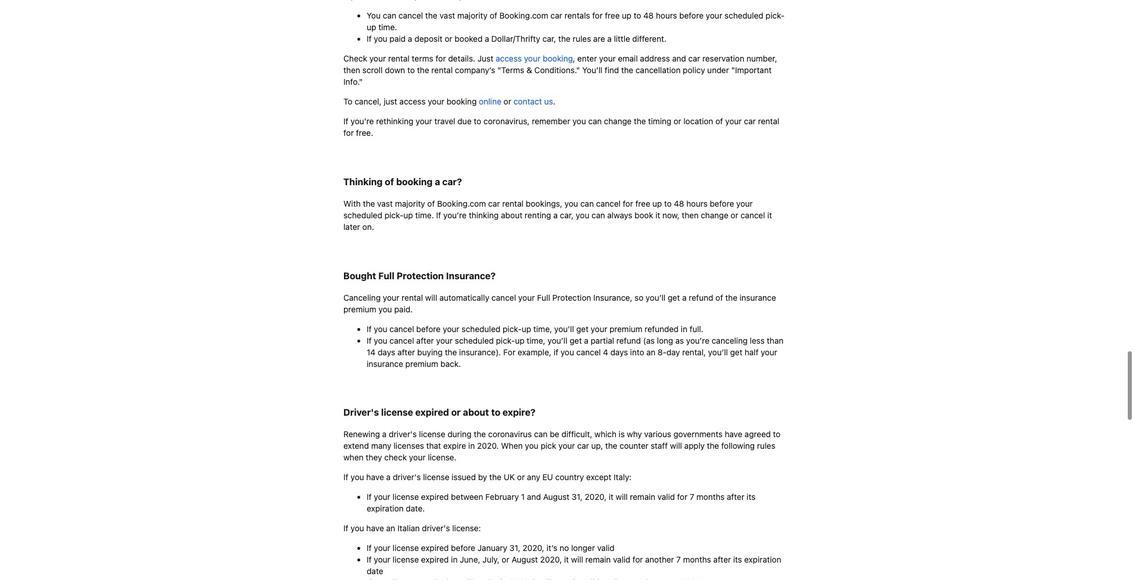 Task type: vqa. For each thing, say whether or not it's contained in the screenshot.
'and'
yes



Task type: describe. For each thing, give the bounding box(es) containing it.
2020.
[[477, 441, 499, 451]]

the inside the canceling your rental will automatically cancel your full protection insurance, so you'll get a refund of the insurance premium you paid.
[[725, 293, 737, 303]]

conditions."
[[534, 65, 580, 75]]

0 vertical spatial booking
[[543, 54, 573, 64]]

have for if you have an italian driver's license:
[[366, 524, 384, 534]]

48 inside with the vast majority of booking.com car rental bookings, you can cancel for free up to 48 hours before your scheduled pick-up time. if you're thinking about renting a car, you can always book it now, then change or cancel it later on.
[[674, 199, 684, 209]]

expired inside if your license expired between february 1 and august 31, 2020, it will remain valid for 7 months after its expiration date.
[[421, 492, 449, 502]]

protection inside the canceling your rental will automatically cancel your full protection insurance, so you'll get a refund of the insurance premium you paid.
[[552, 293, 591, 303]]

the up 2020.
[[474, 430, 486, 440]]

"important
[[731, 65, 772, 75]]

booked
[[455, 34, 483, 44]]

driver's
[[343, 408, 379, 418]]

expiration inside if your license expired before january 31, 2020, it's no longer valid if your license expired in june, july, or august 2020, it will remain valid for another 7 months after its expiration date
[[744, 555, 781, 565]]

rental inside if you're rethinking your travel due to coronavirus, remember you can change the timing or location of your car rental for free.
[[758, 116, 779, 126]]

have inside renewing a driver's license during the coronavirus can be difficult, which is why various governments have agreed to extend many licenses that expire in 2020. when you pick your car up, the counter staff will apply the following rules when they check your license.
[[725, 430, 742, 440]]

july,
[[482, 555, 499, 565]]

partial
[[591, 336, 614, 346]]

if your license expired before january 31, 2020, it's no longer valid if your license expired in june, july, or august 2020, it will remain valid for another 7 months after its expiration date
[[367, 544, 781, 577]]

2 days from the left
[[610, 348, 628, 358]]

cancel inside you can cancel the vast majority of booking.com car rentals for free up to 48 hours before your scheduled pick- up time. if you paid a deposit or booked a dollar/thrifty car, the rules are a little different.
[[399, 11, 423, 21]]

1 vertical spatial access
[[399, 97, 426, 107]]

terms
[[412, 54, 433, 64]]

scroll
[[362, 65, 383, 75]]

pick- inside you can cancel the vast majority of booking.com car rentals for free up to 48 hours before your scheduled pick- up time. if you paid a deposit or booked a dollar/thrifty car, the rules are a little different.
[[766, 11, 785, 21]]

online
[[479, 97, 501, 107]]

0 horizontal spatial an
[[386, 524, 395, 534]]

various
[[644, 430, 671, 440]]

expire
[[443, 441, 466, 451]]

the right apply
[[707, 441, 719, 451]]

less
[[750, 336, 765, 346]]

up up example,
[[522, 324, 531, 334]]

rental up "down"
[[388, 54, 410, 64]]

"terms
[[497, 65, 524, 75]]

uk
[[504, 473, 515, 483]]

free inside you can cancel the vast majority of booking.com car rentals for free up to 48 hours before your scheduled pick- up time. if you paid a deposit or booked a dollar/thrifty car, the rules are a little different.
[[605, 11, 620, 21]]

driver's license expired or about to expire?
[[343, 408, 536, 418]]

the down terms on the left
[[417, 65, 429, 75]]

after inside if your license expired between february 1 and august 31, 2020, it will remain valid for 7 months after its expiration date.
[[727, 492, 744, 502]]

to inside with the vast majority of booking.com car rental bookings, you can cancel for free up to 48 hours before your scheduled pick-up time. if you're thinking about renting a car, you can always book it now, then change or cancel it later on.
[[664, 199, 672, 209]]

under
[[707, 65, 729, 75]]

except
[[586, 473, 611, 483]]

company's
[[455, 65, 495, 75]]

before inside with the vast majority of booking.com car rental bookings, you can cancel for free up to 48 hours before your scheduled pick-up time. if you're thinking about renting a car, you can always book it now, then change or cancel it later on.
[[710, 199, 734, 209]]

it's
[[546, 544, 557, 553]]

little
[[614, 34, 630, 44]]

italian
[[397, 524, 420, 534]]

if
[[554, 348, 558, 358]]

the up deposit
[[425, 11, 437, 21]]

of inside if you're rethinking your travel due to coronavirus, remember you can change the timing or location of your car rental for free.
[[715, 116, 723, 126]]

31, inside if your license expired between february 1 and august 31, 2020, it will remain valid for 7 months after its expiration date.
[[572, 492, 583, 502]]

1
[[521, 492, 525, 502]]

just
[[477, 54, 493, 64]]

expiration inside if your license expired between february 1 and august 31, 2020, it will remain valid for 7 months after its expiration date.
[[367, 504, 404, 514]]

scheduled inside with the vast majority of booking.com car rental bookings, you can cancel for free up to 48 hours before your scheduled pick-up time. if you're thinking about renting a car, you can always book it now, then change or cancel it later on.
[[343, 211, 382, 220]]

if your license expired between february 1 and august 31, 2020, it will remain valid for 7 months after its expiration date.
[[367, 492, 756, 514]]

rental inside the canceling your rental will automatically cancel your full protection insurance, so you'll get a refund of the insurance premium you paid.
[[402, 293, 423, 303]]

are
[[593, 34, 605, 44]]

can inside you can cancel the vast majority of booking.com car rentals for free up to 48 hours before your scheduled pick- up time. if you paid a deposit or booked a dollar/thrifty car, the rules are a little different.
[[383, 11, 396, 21]]

2 vertical spatial booking
[[396, 177, 433, 187]]

a inside if you cancel before your scheduled pick-up time, you'll get your premium refunded in full. if you cancel after your scheduled pick-up time, you'll get a partial refund (as long as you're canceling less than 14 days after buying the insurance). for example, if you cancel 4 days into an 8-day rental, you'll get half your insurance premium back.
[[584, 336, 588, 346]]

8-
[[658, 348, 667, 358]]

rules inside you can cancel the vast majority of booking.com car rentals for free up to 48 hours before your scheduled pick- up time. if you paid a deposit or booked a dollar/thrifty car, the rules are a little different.
[[573, 34, 591, 44]]

your inside you can cancel the vast majority of booking.com car rentals for free up to 48 hours before your scheduled pick- up time. if you paid a deposit or booked a dollar/thrifty car, the rules are a little different.
[[706, 11, 722, 21]]

get left partial at the bottom of page
[[570, 336, 582, 346]]

remain inside if your license expired between february 1 and august 31, 2020, it will remain valid for 7 months after its expiration date.
[[630, 492, 655, 502]]

reservation
[[702, 54, 744, 64]]

you inside if you're rethinking your travel due to coronavirus, remember you can change the timing or location of your car rental for free.
[[572, 116, 586, 126]]

for inside you can cancel the vast majority of booking.com car rentals for free up to 48 hours before your scheduled pick- up time. if you paid a deposit or booked a dollar/thrifty car, the rules are a little different.
[[592, 11, 603, 21]]

email
[[618, 54, 638, 64]]

in inside if your license expired before january 31, 2020, it's no longer valid if your license expired in june, july, or august 2020, it will remain valid for another 7 months after its expiration date
[[451, 555, 458, 565]]

up up for
[[515, 336, 525, 346]]

thinking
[[343, 177, 383, 187]]

7 inside if your license expired between february 1 and august 31, 2020, it will remain valid for 7 months after its expiration date.
[[690, 492, 694, 502]]

1 vertical spatial time,
[[527, 336, 545, 346]]

us
[[544, 97, 553, 107]]

check
[[343, 54, 367, 64]]

months inside if your license expired before january 31, 2020, it's no longer valid if your license expired in june, july, or august 2020, it will remain valid for another 7 months after its expiration date
[[683, 555, 711, 565]]

august inside if your license expired between february 1 and august 31, 2020, it will remain valid for 7 months after its expiration date.
[[543, 492, 570, 502]]

day
[[667, 348, 680, 358]]

as
[[675, 336, 684, 346]]

your inside , enter your email address and car reservation number, then scroll down to the rental company's "terms & conditions." you'll find the cancellation policy under "important info."
[[599, 54, 616, 64]]

with
[[343, 199, 361, 209]]

1 horizontal spatial premium
[[405, 359, 438, 369]]

time. inside with the vast majority of booking.com car rental bookings, you can cancel for free up to 48 hours before your scheduled pick-up time. if you're thinking about renting a car, you can always book it now, then change or cancel it later on.
[[415, 211, 434, 220]]

country
[[555, 473, 584, 483]]

of inside you can cancel the vast majority of booking.com car rentals for free up to 48 hours before your scheduled pick- up time. if you paid a deposit or booked a dollar/thrifty car, the rules are a little different.
[[490, 11, 497, 21]]

be
[[550, 430, 559, 440]]

a right paid
[[408, 34, 412, 44]]

before inside if you cancel before your scheduled pick-up time, you'll get your premium refunded in full. if you cancel after your scheduled pick-up time, you'll get a partial refund (as long as you're canceling less than 14 days after buying the insurance). for example, if you cancel 4 days into an 8-day rental, you'll get half your insurance premium back.
[[416, 324, 441, 334]]

its inside if your license expired before january 31, 2020, it's no longer valid if your license expired in june, july, or august 2020, it will remain valid for another 7 months after its expiration date
[[733, 555, 742, 565]]

if inside if your license expired between february 1 and august 31, 2020, it will remain valid for 7 months after its expiration date.
[[367, 492, 372, 502]]

1 vertical spatial driver's
[[393, 473, 421, 483]]

,
[[573, 54, 575, 64]]

, enter your email address and car reservation number, then scroll down to the rental company's "terms & conditions." you'll find the cancellation policy under "important info."
[[343, 54, 777, 87]]

check your rental terms for details. just access your booking
[[343, 54, 573, 64]]

bookings,
[[526, 199, 562, 209]]

canceling
[[712, 336, 748, 346]]

and inside , enter your email address and car reservation number, then scroll down to the rental company's "terms & conditions." you'll find the cancellation policy under "important info."
[[672, 54, 686, 64]]

full.
[[690, 324, 703, 334]]

its inside if your license expired between february 1 and august 31, 2020, it will remain valid for 7 months after its expiration date.
[[747, 492, 756, 502]]

an inside if you cancel before your scheduled pick-up time, you'll get your premium refunded in full. if you cancel after your scheduled pick-up time, you'll get a partial refund (as long as you're canceling less than 14 days after buying the insurance). for example, if you cancel 4 days into an 8-day rental, you'll get half your insurance premium back.
[[646, 348, 656, 358]]

2020, inside if your license expired between february 1 and august 31, 2020, it will remain valid for 7 months after its expiration date.
[[585, 492, 606, 502]]

date.
[[406, 504, 425, 514]]

vast inside you can cancel the vast majority of booking.com car rentals for free up to 48 hours before your scheduled pick- up time. if you paid a deposit or booked a dollar/thrifty car, the rules are a little different.
[[440, 11, 455, 21]]

long
[[657, 336, 673, 346]]

of right thinking
[[385, 177, 394, 187]]

renting
[[525, 211, 551, 220]]

license inside if your license expired between february 1 and august 31, 2020, it will remain valid for 7 months after its expiration date.
[[393, 492, 419, 502]]

will inside renewing a driver's license during the coronavirus can be difficult, which is why various governments have agreed to extend many licenses that expire in 2020. when you pick your car up, the counter staff will apply the following rules when they check your license.
[[670, 441, 682, 451]]

31, inside if your license expired before january 31, 2020, it's no longer valid if your license expired in june, july, or august 2020, it will remain valid for another 7 months after its expiration date
[[510, 544, 520, 553]]

between
[[451, 492, 483, 502]]

canceling
[[343, 293, 381, 303]]

hours inside you can cancel the vast majority of booking.com car rentals for free up to 48 hours before your scheduled pick- up time. if you paid a deposit or booked a dollar/thrifty car, the rules are a little different.
[[656, 11, 677, 21]]

which
[[594, 430, 616, 440]]

4
[[603, 348, 608, 358]]

expired up that
[[415, 408, 449, 418]]

after inside if your license expired before january 31, 2020, it's no longer valid if your license expired in june, july, or august 2020, it will remain valid for another 7 months after its expiration date
[[713, 555, 731, 565]]

governments
[[673, 430, 723, 440]]

cancellation
[[636, 65, 681, 75]]

a inside the canceling your rental will automatically cancel your full protection insurance, so you'll get a refund of the insurance premium you paid.
[[682, 293, 687, 303]]

any
[[527, 473, 540, 483]]

then inside , enter your email address and car reservation number, then scroll down to the rental company's "terms & conditions." you'll find the cancellation policy under "important info."
[[343, 65, 360, 75]]

during
[[448, 430, 472, 440]]

have for if you have a driver's license issued by the uk or any eu country except italy:
[[366, 473, 384, 483]]

or inside with the vast majority of booking.com car rental bookings, you can cancel for free up to 48 hours before your scheduled pick-up time. if you're thinking about renting a car, you can always book it now, then change or cancel it later on.
[[731, 211, 738, 220]]

or inside if you're rethinking your travel due to coronavirus, remember you can change the timing or location of your car rental for free.
[[674, 116, 681, 126]]

contact us link
[[514, 97, 553, 107]]

info."
[[343, 77, 363, 87]]

staff
[[651, 441, 668, 451]]

car inside you can cancel the vast majority of booking.com car rentals for free up to 48 hours before your scheduled pick- up time. if you paid a deposit or booked a dollar/thrifty car, the rules are a little different.
[[550, 11, 562, 21]]

date
[[367, 567, 383, 577]]

car?
[[442, 177, 462, 187]]

2 vertical spatial driver's
[[422, 524, 450, 534]]

majority inside with the vast majority of booking.com car rental bookings, you can cancel for free up to 48 hours before your scheduled pick-up time. if you're thinking about renting a car, you can always book it now, then change or cancel it later on.
[[395, 199, 425, 209]]

august inside if your license expired before january 31, 2020, it's no longer valid if your license expired in june, july, or august 2020, it will remain valid for another 7 months after its expiration date
[[512, 555, 538, 565]]

up up book
[[652, 199, 662, 209]]

insurance inside the canceling your rental will automatically cancel your full protection insurance, so you'll get a refund of the insurance premium you paid.
[[740, 293, 776, 303]]

eu
[[542, 473, 553, 483]]

extend
[[343, 441, 369, 451]]

the inside if you cancel before your scheduled pick-up time, you'll get your premium refunded in full. if you cancel after your scheduled pick-up time, you'll get a partial refund (as long as you're canceling less than 14 days after buying the insurance). for example, if you cancel 4 days into an 8-day rental, you'll get half your insurance premium back.
[[445, 348, 457, 358]]

1 vertical spatial about
[[463, 408, 489, 418]]

your inside if your license expired between february 1 and august 31, 2020, it will remain valid for 7 months after its expiration date.
[[374, 492, 390, 502]]

you inside the canceling your rental will automatically cancel your full protection insurance, so you'll get a refund of the insurance premium you paid.
[[379, 305, 392, 315]]

to inside , enter your email address and car reservation number, then scroll down to the rental company's "terms & conditions." you'll find the cancellation policy under "important info."
[[407, 65, 415, 75]]

1 days from the left
[[378, 348, 395, 358]]

for right terms on the left
[[436, 54, 446, 64]]

expired left the june,
[[421, 555, 449, 565]]

following
[[721, 441, 755, 451]]

remember
[[532, 116, 570, 126]]

car, inside you can cancel the vast majority of booking.com car rentals for free up to 48 hours before your scheduled pick- up time. if you paid a deposit or booked a dollar/thrifty car, the rules are a little different.
[[542, 34, 556, 44]]

car, inside with the vast majority of booking.com car rental bookings, you can cancel for free up to 48 hours before your scheduled pick-up time. if you're thinking about renting a car, you can always book it now, then change or cancel it later on.
[[560, 211, 574, 220]]

than
[[767, 336, 783, 346]]

for inside if you're rethinking your travel due to coronavirus, remember you can change the timing or location of your car rental for free.
[[343, 128, 354, 138]]

car inside renewing a driver's license during the coronavirus can be difficult, which is why various governments have agreed to extend many licenses that expire in 2020. when you pick your car up, the counter staff will apply the following rules when they check your license.
[[577, 441, 589, 451]]

the right "by"
[[489, 473, 501, 483]]

insurance).
[[459, 348, 501, 358]]

your inside with the vast majority of booking.com car rental bookings, you can cancel for free up to 48 hours before your scheduled pick-up time. if you're thinking about renting a car, you can always book it now, then change or cancel it later on.
[[736, 199, 753, 209]]

free.
[[356, 128, 373, 138]]

a down the check
[[386, 473, 391, 483]]

you
[[367, 11, 381, 21]]

it inside if your license expired before january 31, 2020, it's no longer valid if your license expired in june, july, or august 2020, it will remain valid for another 7 months after its expiration date
[[564, 555, 569, 565]]

valid inside if your license expired between february 1 and august 31, 2020, it will remain valid for 7 months after its expiration date.
[[658, 492, 675, 502]]

a right booked
[[485, 34, 489, 44]]

can left "always"
[[592, 211, 605, 220]]

find
[[605, 65, 619, 75]]

expired down if you have an italian driver's license:
[[421, 544, 449, 553]]

time. inside you can cancel the vast majority of booking.com car rentals for free up to 48 hours before your scheduled pick- up time. if you paid a deposit or booked a dollar/thrifty car, the rules are a little different.
[[378, 22, 397, 32]]

1 vertical spatial 2020,
[[523, 544, 544, 553]]

rules inside renewing a driver's license during the coronavirus can be difficult, which is why various governments have agreed to extend many licenses that expire in 2020. when you pick your car up, the counter staff will apply the following rules when they check your license.
[[757, 441, 775, 451]]

1 vertical spatial valid
[[597, 544, 615, 553]]

they
[[366, 453, 382, 463]]

to left expire?
[[491, 408, 500, 418]]

0 vertical spatial access
[[496, 54, 522, 64]]

premium inside the canceling your rental will automatically cancel your full protection insurance, so you'll get a refund of the insurance premium you paid.
[[343, 305, 376, 315]]

due
[[457, 116, 472, 126]]

february
[[485, 492, 519, 502]]

january
[[478, 544, 507, 553]]

you're inside with the vast majority of booking.com car rental bookings, you can cancel for free up to 48 hours before your scheduled pick-up time. if you're thinking about renting a car, you can always book it now, then change or cancel it later on.
[[443, 211, 467, 220]]

check
[[384, 453, 407, 463]]



Task type: locate. For each thing, give the bounding box(es) containing it.
your
[[706, 11, 722, 21], [369, 54, 386, 64], [524, 54, 541, 64], [599, 54, 616, 64], [428, 97, 444, 107], [416, 116, 432, 126], [725, 116, 742, 126], [736, 199, 753, 209], [383, 293, 399, 303], [518, 293, 535, 303], [443, 324, 459, 334], [591, 324, 607, 334], [436, 336, 453, 346], [761, 348, 777, 358], [558, 441, 575, 451], [409, 453, 426, 463], [374, 492, 390, 502], [374, 544, 390, 553], [374, 555, 390, 565]]

1 horizontal spatial car,
[[560, 211, 574, 220]]

license.
[[428, 453, 456, 463]]

for inside if your license expired between february 1 and august 31, 2020, it will remain valid for 7 months after its expiration date.
[[677, 492, 688, 502]]

get down the canceling your rental will automatically cancel your full protection insurance, so you'll get a refund of the insurance premium you paid. at the bottom
[[576, 324, 589, 334]]

you're inside if you cancel before your scheduled pick-up time, you'll get your premium refunded in full. if you cancel after your scheduled pick-up time, you'll get a partial refund (as long as you're canceling less than 14 days after buying the insurance). for example, if you cancel 4 days into an 8-day rental, you'll get half your insurance premium back.
[[686, 336, 709, 346]]

about left renting
[[501, 211, 522, 220]]

days right 14
[[378, 348, 395, 358]]

to inside you can cancel the vast majority of booking.com car rentals for free up to 48 hours before your scheduled pick- up time. if you paid a deposit or booked a dollar/thrifty car, the rules are a little different.
[[634, 11, 641, 21]]

get down canceling
[[730, 348, 742, 358]]

0 horizontal spatial full
[[378, 271, 394, 281]]

0 vertical spatial insurance
[[740, 293, 776, 303]]

pick- inside with the vast majority of booking.com car rental bookings, you can cancel for free up to 48 hours before your scheduled pick-up time. if you're thinking about renting a car, you can always book it now, then change or cancel it later on.
[[385, 211, 404, 220]]

7 inside if your license expired before january 31, 2020, it's no longer valid if your license expired in june, july, or august 2020, it will remain valid for another 7 months after its expiration date
[[676, 555, 681, 565]]

1 horizontal spatial 48
[[674, 199, 684, 209]]

1 horizontal spatial rules
[[757, 441, 775, 451]]

longer
[[571, 544, 595, 553]]

of right location
[[715, 116, 723, 126]]

0 vertical spatial its
[[747, 492, 756, 502]]

access right just
[[399, 97, 426, 107]]

1 horizontal spatial days
[[610, 348, 628, 358]]

0 horizontal spatial about
[[463, 408, 489, 418]]

access your booking link
[[496, 54, 573, 64]]

1 vertical spatial and
[[527, 492, 541, 502]]

&
[[526, 65, 532, 75]]

renewing a driver's license during the coronavirus can be difficult, which is why various governments have agreed to extend many licenses that expire in 2020. when you pick your car up, the counter staff will apply the following rules when they check your license.
[[343, 430, 781, 463]]

cancel,
[[355, 97, 381, 107]]

0 vertical spatial change
[[604, 116, 632, 126]]

have left italian
[[366, 524, 384, 534]]

have
[[725, 430, 742, 440], [366, 473, 384, 483], [366, 524, 384, 534]]

0 vertical spatial about
[[501, 211, 522, 220]]

1 vertical spatial you're
[[686, 336, 709, 346]]

the right with
[[363, 199, 375, 209]]

months right another
[[683, 555, 711, 565]]

thinking
[[469, 211, 499, 220]]

a left partial at the bottom of page
[[584, 336, 588, 346]]

1 vertical spatial remain
[[585, 555, 611, 565]]

about inside with the vast majority of booking.com car rental bookings, you can cancel for free up to 48 hours before your scheduled pick-up time. if you're thinking about renting a car, you can always book it now, then change or cancel it later on.
[[501, 211, 522, 220]]

rules down agreed
[[757, 441, 775, 451]]

of
[[490, 11, 497, 21], [715, 116, 723, 126], [385, 177, 394, 187], [427, 199, 435, 209], [716, 293, 723, 303]]

or inside if your license expired before january 31, 2020, it's no longer valid if your license expired in june, july, or august 2020, it will remain valid for another 7 months after its expiration date
[[502, 555, 509, 565]]

1 horizontal spatial vast
[[440, 11, 455, 21]]

free
[[605, 11, 620, 21], [635, 199, 650, 209]]

a
[[408, 34, 412, 44], [485, 34, 489, 44], [607, 34, 612, 44], [435, 177, 440, 187], [553, 211, 558, 220], [682, 293, 687, 303], [584, 336, 588, 346], [382, 430, 387, 440], [386, 473, 391, 483]]

full inside the canceling your rental will automatically cancel your full protection insurance, so you'll get a refund of the insurance premium you paid.
[[537, 293, 550, 303]]

a inside renewing a driver's license during the coronavirus can be difficult, which is why various governments have agreed to extend many licenses that expire in 2020. when you pick your car up, the counter staff will apply the following rules when they check your license.
[[382, 430, 387, 440]]

car,
[[542, 34, 556, 44], [560, 211, 574, 220]]

remain down longer
[[585, 555, 611, 565]]

1 horizontal spatial change
[[701, 211, 728, 220]]

1 horizontal spatial access
[[496, 54, 522, 64]]

driver's down the check
[[393, 473, 421, 483]]

remain inside if your license expired before january 31, 2020, it's no longer valid if your license expired in june, july, or august 2020, it will remain valid for another 7 months after its expiration date
[[585, 555, 611, 565]]

0 horizontal spatial expiration
[[367, 504, 404, 514]]

in left the june,
[[451, 555, 458, 565]]

if inside you can cancel the vast majority of booking.com car rentals for free up to 48 hours before your scheduled pick- up time. if you paid a deposit or booked a dollar/thrifty car, the rules are a little different.
[[367, 34, 372, 44]]

in inside renewing a driver's license during the coronavirus can be difficult, which is why various governments have agreed to extend many licenses that expire in 2020. when you pick your car up, the counter staff will apply the following rules when they check your license.
[[468, 441, 475, 451]]

is
[[619, 430, 625, 440]]

a down bookings,
[[553, 211, 558, 220]]

31, down country
[[572, 492, 583, 502]]

before inside you can cancel the vast majority of booking.com car rentals for free up to 48 hours before your scheduled pick- up time. if you paid a deposit or booked a dollar/thrifty car, the rules are a little different.
[[679, 11, 704, 21]]

7 down apply
[[690, 492, 694, 502]]

1 vertical spatial refund
[[616, 336, 641, 346]]

months
[[696, 492, 725, 502], [683, 555, 711, 565]]

1 horizontal spatial you're
[[686, 336, 709, 346]]

canceling your rental will automatically cancel your full protection insurance, so you'll get a refund of the insurance premium you paid.
[[343, 293, 776, 315]]

for left free. at the left
[[343, 128, 354, 138]]

31, right january
[[510, 544, 520, 553]]

1 vertical spatial expiration
[[744, 555, 781, 565]]

1 horizontal spatial about
[[501, 211, 522, 220]]

time. down thinking of booking a car? in the top of the page
[[415, 211, 434, 220]]

number,
[[747, 54, 777, 64]]

rental left bookings,
[[502, 199, 524, 209]]

to right "down"
[[407, 65, 415, 75]]

licenses
[[394, 441, 424, 451]]

vast up deposit
[[440, 11, 455, 21]]

2 horizontal spatial premium
[[610, 324, 642, 334]]

of up dollar/thrifty in the left of the page
[[490, 11, 497, 21]]

then inside with the vast majority of booking.com car rental bookings, you can cancel for free up to 48 hours before your scheduled pick-up time. if you're thinking about renting a car, you can always book it now, then change or cancel it later on.
[[682, 211, 699, 220]]

0 horizontal spatial majority
[[395, 199, 425, 209]]

to up different.
[[634, 11, 641, 21]]

coronavirus,
[[484, 116, 530, 126]]

1 horizontal spatial majority
[[457, 11, 488, 21]]

car down "important
[[744, 116, 756, 126]]

1 vertical spatial 7
[[676, 555, 681, 565]]

will inside if your license expired between february 1 and august 31, 2020, it will remain valid for 7 months after its expiration date.
[[616, 492, 628, 502]]

time,
[[533, 324, 552, 334], [527, 336, 545, 346]]

1 vertical spatial booking.com
[[437, 199, 486, 209]]

0 horizontal spatial change
[[604, 116, 632, 126]]

enter
[[577, 54, 597, 64]]

of inside with the vast majority of booking.com car rental bookings, you can cancel for free up to 48 hours before your scheduled pick-up time. if you're thinking about renting a car, you can always book it now, then change or cancel it later on.
[[427, 199, 435, 209]]

insurance down 14
[[367, 359, 403, 369]]

booking.com down car?
[[437, 199, 486, 209]]

later
[[343, 222, 360, 232]]

1 horizontal spatial august
[[543, 492, 570, 502]]

0 vertical spatial 48
[[643, 11, 654, 21]]

and up policy
[[672, 54, 686, 64]]

when
[[343, 453, 364, 463]]

the down the "rentals"
[[558, 34, 570, 44]]

the down email
[[621, 65, 633, 75]]

time. up paid
[[378, 22, 397, 32]]

vast
[[440, 11, 455, 21], [377, 199, 393, 209]]

1 vertical spatial an
[[386, 524, 395, 534]]

can right the remember
[[588, 116, 602, 126]]

remain down "italy:"
[[630, 492, 655, 502]]

a left car?
[[435, 177, 440, 187]]

if inside if you're rethinking your travel due to coronavirus, remember you can change the timing or location of your car rental for free.
[[343, 116, 348, 126]]

cancel inside the canceling your rental will automatically cancel your full protection insurance, so you'll get a refund of the insurance premium you paid.
[[492, 293, 516, 303]]

2 vertical spatial valid
[[613, 555, 630, 565]]

1 horizontal spatial refund
[[689, 293, 713, 303]]

italy:
[[614, 473, 632, 483]]

0 horizontal spatial its
[[733, 555, 742, 565]]

the inside if you're rethinking your travel due to coronavirus, remember you can change the timing or location of your car rental for free.
[[634, 116, 646, 126]]

for
[[503, 348, 516, 358]]

agreed
[[745, 430, 771, 440]]

get inside the canceling your rental will automatically cancel your full protection insurance, so you'll get a refund of the insurance premium you paid.
[[668, 293, 680, 303]]

the
[[425, 11, 437, 21], [558, 34, 570, 44], [417, 65, 429, 75], [621, 65, 633, 75], [634, 116, 646, 126], [363, 199, 375, 209], [725, 293, 737, 303], [445, 348, 457, 358], [474, 430, 486, 440], [605, 441, 617, 451], [707, 441, 719, 451], [489, 473, 501, 483]]

issued
[[452, 473, 476, 483]]

7
[[690, 492, 694, 502], [676, 555, 681, 565]]

a up many
[[382, 430, 387, 440]]

booking up due
[[447, 97, 477, 107]]

0 horizontal spatial you're
[[443, 211, 467, 220]]

0 horizontal spatial august
[[512, 555, 538, 565]]

0 horizontal spatial free
[[605, 11, 620, 21]]

0 vertical spatial hours
[[656, 11, 677, 21]]

2 vertical spatial have
[[366, 524, 384, 534]]

refund inside the canceling your rental will automatically cancel your full protection insurance, so you'll get a refund of the insurance premium you paid.
[[689, 293, 713, 303]]

you inside you can cancel the vast majority of booking.com car rentals for free up to 48 hours before your scheduled pick- up time. if you paid a deposit or booked a dollar/thrifty car, the rules are a little different.
[[374, 34, 387, 44]]

the inside with the vast majority of booking.com car rental bookings, you can cancel for free up to 48 hours before your scheduled pick-up time. if you're thinking about renting a car, you can always book it now, then change or cancel it later on.
[[363, 199, 375, 209]]

0 horizontal spatial booking
[[396, 177, 433, 187]]

1 vertical spatial hours
[[686, 199, 708, 209]]

travel
[[434, 116, 455, 126]]

change inside with the vast majority of booking.com car rental bookings, you can cancel for free up to 48 hours before your scheduled pick-up time. if you're thinking about renting a car, you can always book it now, then change or cancel it later on.
[[701, 211, 728, 220]]

change inside if you're rethinking your travel due to coronavirus, remember you can change the timing or location of your car rental for free.
[[604, 116, 632, 126]]

for inside if your license expired before january 31, 2020, it's no longer valid if your license expired in june, july, or august 2020, it will remain valid for another 7 months after its expiration date
[[633, 555, 643, 565]]

will down bought full protection insurance?
[[425, 293, 437, 303]]

and right 1
[[527, 492, 541, 502]]

0 vertical spatial rules
[[573, 34, 591, 44]]

for up "always"
[[623, 199, 633, 209]]

valid left another
[[613, 555, 630, 565]]

for inside with the vast majority of booking.com car rental bookings, you can cancel for free up to 48 hours before your scheduled pick-up time. if you're thinking about renting a car, you can always book it now, then change or cancel it later on.
[[623, 199, 633, 209]]

booking.com up dollar/thrifty in the left of the page
[[499, 11, 548, 21]]

for
[[592, 11, 603, 21], [436, 54, 446, 64], [343, 128, 354, 138], [623, 199, 633, 209], [677, 492, 688, 502], [633, 555, 643, 565]]

the up canceling
[[725, 293, 737, 303]]

0 vertical spatial time.
[[378, 22, 397, 32]]

june,
[[460, 555, 480, 565]]

booking.com inside with the vast majority of booking.com car rental bookings, you can cancel for free up to 48 hours before your scheduled pick-up time. if you're thinking about renting a car, you can always book it now, then change or cancel it later on.
[[437, 199, 486, 209]]

will inside the canceling your rental will automatically cancel your full protection insurance, so you'll get a refund of the insurance premium you paid.
[[425, 293, 437, 303]]

you'll inside the canceling your rental will automatically cancel your full protection insurance, so you'll get a refund of the insurance premium you paid.
[[646, 293, 665, 303]]

1 vertical spatial months
[[683, 555, 711, 565]]

car down difficult,
[[577, 441, 589, 451]]

access
[[496, 54, 522, 64], [399, 97, 426, 107]]

have down they
[[366, 473, 384, 483]]

0 vertical spatial full
[[378, 271, 394, 281]]

cancel
[[399, 11, 423, 21], [596, 199, 621, 209], [741, 211, 765, 220], [492, 293, 516, 303], [390, 324, 414, 334], [390, 336, 414, 346], [576, 348, 601, 358]]

0 vertical spatial 7
[[690, 492, 694, 502]]

you'll
[[582, 65, 602, 75]]

into
[[630, 348, 644, 358]]

can inside renewing a driver's license during the coronavirus can be difficult, which is why various governments have agreed to extend many licenses that expire in 2020. when you pick your car up, the counter staff will apply the following rules when they check your license.
[[534, 430, 548, 440]]

difficult,
[[561, 430, 592, 440]]

booking.com
[[499, 11, 548, 21], [437, 199, 486, 209]]

1 horizontal spatial booking
[[447, 97, 477, 107]]

0 vertical spatial valid
[[658, 492, 675, 502]]

1 vertical spatial booking
[[447, 97, 477, 107]]

if inside with the vast majority of booking.com car rental bookings, you can cancel for free up to 48 hours before your scheduled pick-up time. if you're thinking about renting a car, you can always book it now, then change or cancel it later on.
[[436, 211, 441, 220]]

0 vertical spatial you're
[[443, 211, 467, 220]]

up down you
[[367, 22, 376, 32]]

0 vertical spatial booking.com
[[499, 11, 548, 21]]

refund inside if you cancel before your scheduled pick-up time, you'll get your premium refunded in full. if you cancel after your scheduled pick-up time, you'll get a partial refund (as long as you're canceling less than 14 days after buying the insurance). for example, if you cancel 4 days into an 8-day rental, you'll get half your insurance premium back.
[[616, 336, 641, 346]]

no
[[560, 544, 569, 553]]

different.
[[632, 34, 667, 44]]

0 horizontal spatial then
[[343, 65, 360, 75]]

0 vertical spatial 31,
[[572, 492, 583, 502]]

majority inside you can cancel the vast majority of booking.com car rentals for free up to 48 hours before your scheduled pick- up time. if you paid a deposit or booked a dollar/thrifty car, the rules are a little different.
[[457, 11, 488, 21]]

it
[[655, 211, 660, 220], [767, 211, 772, 220], [609, 492, 613, 502], [564, 555, 569, 565]]

0 vertical spatial and
[[672, 54, 686, 64]]

or inside you can cancel the vast majority of booking.com car rentals for free up to 48 hours before your scheduled pick- up time. if you paid a deposit or booked a dollar/thrifty car, the rules are a little different.
[[445, 34, 452, 44]]

and
[[672, 54, 686, 64], [527, 492, 541, 502]]

1 vertical spatial free
[[635, 199, 650, 209]]

0 vertical spatial free
[[605, 11, 620, 21]]

vast inside with the vast majority of booking.com car rental bookings, you can cancel for free up to 48 hours before your scheduled pick-up time. if you're thinking about renting a car, you can always book it now, then change or cancel it later on.
[[377, 199, 393, 209]]

a right are
[[607, 34, 612, 44]]

valid down staff
[[658, 492, 675, 502]]

1 horizontal spatial 7
[[690, 492, 694, 502]]

1 horizontal spatial 31,
[[572, 492, 583, 502]]

0 horizontal spatial 7
[[676, 555, 681, 565]]

1 horizontal spatial insurance
[[740, 293, 776, 303]]

another
[[645, 555, 674, 565]]

1 horizontal spatial full
[[537, 293, 550, 303]]

1 vertical spatial car,
[[560, 211, 574, 220]]

48 up the now, at right top
[[674, 199, 684, 209]]

vast down thinking of booking a car? in the top of the page
[[377, 199, 393, 209]]

2 horizontal spatial in
[[681, 324, 687, 334]]

1 vertical spatial full
[[537, 293, 550, 303]]

insurance up less
[[740, 293, 776, 303]]

rethinking
[[376, 116, 413, 126]]

if you're rethinking your travel due to coronavirus, remember you can change the timing or location of your car rental for free.
[[343, 116, 779, 138]]

0 horizontal spatial 48
[[643, 11, 654, 21]]

just
[[384, 97, 397, 107]]

contact
[[514, 97, 542, 107]]

counter
[[620, 441, 649, 451]]

of up canceling
[[716, 293, 723, 303]]

scheduled inside you can cancel the vast majority of booking.com car rentals for free up to 48 hours before your scheduled pick- up time. if you paid a deposit or booked a dollar/thrifty car, the rules are a little different.
[[725, 11, 763, 21]]

then right the now, at right top
[[682, 211, 699, 220]]

in left full.
[[681, 324, 687, 334]]

access up the "terms
[[496, 54, 522, 64]]

0 vertical spatial premium
[[343, 305, 376, 315]]

deposit
[[414, 34, 442, 44]]

to cancel, just access your booking online or contact us .
[[343, 97, 555, 107]]

change right the now, at right top
[[701, 211, 728, 220]]

a inside with the vast majority of booking.com car rental bookings, you can cancel for free up to 48 hours before your scheduled pick-up time. if you're thinking about renting a car, you can always book it now, then change or cancel it later on.
[[553, 211, 558, 220]]

can right bookings,
[[580, 199, 594, 209]]

48 inside you can cancel the vast majority of booking.com car rentals for free up to 48 hours before your scheduled pick- up time. if you paid a deposit or booked a dollar/thrifty car, the rules are a little different.
[[643, 11, 654, 21]]

majority
[[457, 11, 488, 21], [395, 199, 425, 209]]

its
[[747, 492, 756, 502], [733, 555, 742, 565]]

time.
[[378, 22, 397, 32], [415, 211, 434, 220]]

an left italian
[[386, 524, 395, 534]]

2 vertical spatial 2020,
[[540, 555, 562, 565]]

the left timing
[[634, 116, 646, 126]]

0 vertical spatial 2020,
[[585, 492, 606, 502]]

0 vertical spatial time,
[[533, 324, 552, 334]]

booking
[[543, 54, 573, 64], [447, 97, 477, 107], [396, 177, 433, 187]]

expired up date.
[[421, 492, 449, 502]]

address
[[640, 54, 670, 64]]

will down longer
[[571, 555, 583, 565]]

0 horizontal spatial time.
[[378, 22, 397, 32]]

0 horizontal spatial protection
[[397, 271, 444, 281]]

booking.com inside you can cancel the vast majority of booking.com car rentals for free up to 48 hours before your scheduled pick- up time. if you paid a deposit or booked a dollar/thrifty car, the rules are a little different.
[[499, 11, 548, 21]]

48
[[643, 11, 654, 21], [674, 199, 684, 209]]

august down eu on the left of page
[[543, 492, 570, 502]]

license:
[[452, 524, 481, 534]]

premium down buying
[[405, 359, 438, 369]]

with the vast majority of booking.com car rental bookings, you can cancel for free up to 48 hours before your scheduled pick-up time. if you're thinking about renting a car, you can always book it now, then change or cancel it later on.
[[343, 199, 772, 232]]

if you cancel before your scheduled pick-up time, you'll get your premium refunded in full. if you cancel after your scheduled pick-up time, you'll get a partial refund (as long as you're canceling less than 14 days after buying the insurance). for example, if you cancel 4 days into an 8-day rental, you'll get half your insurance premium back.
[[367, 324, 783, 369]]

august right july,
[[512, 555, 538, 565]]

for down apply
[[677, 492, 688, 502]]

0 vertical spatial vast
[[440, 11, 455, 21]]

days right the 4
[[610, 348, 628, 358]]

car inside if you're rethinking your travel due to coronavirus, remember you can change the timing or location of your car rental for free.
[[744, 116, 756, 126]]

car, up access your booking link
[[542, 34, 556, 44]]

car inside , enter your email address and car reservation number, then scroll down to the rental company's "terms & conditions." you'll find the cancellation policy under "important info."
[[688, 54, 700, 64]]

will down "italy:"
[[616, 492, 628, 502]]

1 horizontal spatial free
[[635, 199, 650, 209]]

0 vertical spatial an
[[646, 348, 656, 358]]

1 vertical spatial change
[[701, 211, 728, 220]]

car, down bookings,
[[560, 211, 574, 220]]

you're down full.
[[686, 336, 709, 346]]

in inside if you cancel before your scheduled pick-up time, you'll get your premium refunded in full. if you cancel after your scheduled pick-up time, you'll get a partial refund (as long as you're canceling less than 14 days after buying the insurance). for example, if you cancel 4 days into an 8-day rental, you'll get half your insurance premium back.
[[681, 324, 687, 334]]

car inside with the vast majority of booking.com car rental bookings, you can cancel for free up to 48 hours before your scheduled pick-up time. if you're thinking about renting a car, you can always book it now, then change or cancel it later on.
[[488, 199, 500, 209]]

can
[[383, 11, 396, 21], [588, 116, 602, 126], [580, 199, 594, 209], [592, 211, 605, 220], [534, 430, 548, 440]]

you can cancel the vast majority of booking.com car rentals for free up to 48 hours before your scheduled pick- up time. if you paid a deposit or booked a dollar/thrifty car, the rules are a little different.
[[367, 11, 785, 44]]

1 vertical spatial insurance
[[367, 359, 403, 369]]

after
[[416, 336, 434, 346], [397, 348, 415, 358], [727, 492, 744, 502], [713, 555, 731, 565]]

to inside renewing a driver's license during the coronavirus can be difficult, which is why various governments have agreed to extend many licenses that expire in 2020. when you pick your car up, the counter staff will apply the following rules when they check your license.
[[773, 430, 781, 440]]

the down which
[[605, 441, 617, 451]]

up down thinking of booking a car? in the top of the page
[[404, 211, 413, 220]]

1 vertical spatial rules
[[757, 441, 775, 451]]

change left timing
[[604, 116, 632, 126]]

1 horizontal spatial then
[[682, 211, 699, 220]]

car left the "rentals"
[[550, 11, 562, 21]]

0 horizontal spatial hours
[[656, 11, 677, 21]]

0 vertical spatial have
[[725, 430, 742, 440]]

0 horizontal spatial access
[[399, 97, 426, 107]]

booking left car?
[[396, 177, 433, 187]]

if you have an italian driver's license:
[[343, 524, 481, 534]]

coronavirus
[[488, 430, 532, 440]]

example,
[[518, 348, 551, 358]]

refund up into
[[616, 336, 641, 346]]

about
[[501, 211, 522, 220], [463, 408, 489, 418]]

by
[[478, 473, 487, 483]]

driver's up licenses
[[389, 430, 417, 440]]

in left 2020.
[[468, 441, 475, 451]]

in
[[681, 324, 687, 334], [468, 441, 475, 451], [451, 555, 458, 565]]

driver's inside renewing a driver's license during the coronavirus can be difficult, which is why various governments have agreed to extend many licenses that expire in 2020. when you pick your car up, the counter staff will apply the following rules when they check your license.
[[389, 430, 417, 440]]

insurance inside if you cancel before your scheduled pick-up time, you'll get your premium refunded in full. if you cancel after your scheduled pick-up time, you'll get a partial refund (as long as you're canceling less than 14 days after buying the insurance). for example, if you cancel 4 days into an 8-day rental, you'll get half your insurance premium back.
[[367, 359, 403, 369]]

book
[[635, 211, 653, 220]]

1 horizontal spatial an
[[646, 348, 656, 358]]

and inside if your license expired between february 1 and august 31, 2020, it will remain valid for 7 months after its expiration date.
[[527, 492, 541, 502]]

months down apply
[[696, 492, 725, 502]]

when
[[501, 441, 523, 451]]

0 vertical spatial then
[[343, 65, 360, 75]]

2020, left the it's
[[523, 544, 544, 553]]

0 horizontal spatial 31,
[[510, 544, 520, 553]]

0 vertical spatial refund
[[689, 293, 713, 303]]

0 horizontal spatial days
[[378, 348, 395, 358]]

have up following
[[725, 430, 742, 440]]

1 horizontal spatial in
[[468, 441, 475, 451]]

1 horizontal spatial expiration
[[744, 555, 781, 565]]

pick-
[[766, 11, 785, 21], [385, 211, 404, 220], [503, 324, 522, 334], [496, 336, 515, 346]]

to right agreed
[[773, 430, 781, 440]]

of inside the canceling your rental will automatically cancel your full protection insurance, so you'll get a refund of the insurance premium you paid.
[[716, 293, 723, 303]]

up
[[622, 11, 632, 21], [367, 22, 376, 32], [652, 199, 662, 209], [404, 211, 413, 220], [522, 324, 531, 334], [515, 336, 525, 346]]

to
[[634, 11, 641, 21], [407, 65, 415, 75], [474, 116, 481, 126], [664, 199, 672, 209], [491, 408, 500, 418], [773, 430, 781, 440]]

rental inside , enter your email address and car reservation number, then scroll down to the rental company's "terms & conditions." you'll find the cancellation policy under "important info."
[[431, 65, 453, 75]]

majority up booked
[[457, 11, 488, 21]]

for right the "rentals"
[[592, 11, 603, 21]]

will inside if your license expired before january 31, 2020, it's no longer valid if your license expired in june, july, or august 2020, it will remain valid for another 7 months after its expiration date
[[571, 555, 583, 565]]

0 vertical spatial expiration
[[367, 504, 404, 514]]

rental inside with the vast majority of booking.com car rental bookings, you can cancel for free up to 48 hours before your scheduled pick-up time. if you're thinking about renting a car, you can always book it now, then change or cancel it later on.
[[502, 199, 524, 209]]

car up policy
[[688, 54, 700, 64]]

you're
[[351, 116, 374, 126]]

about up during
[[463, 408, 489, 418]]

free inside with the vast majority of booking.com car rental bookings, you can cancel for free up to 48 hours before your scheduled pick-up time. if you're thinking about renting a car, you can always book it now, then change or cancel it later on.
[[635, 199, 650, 209]]

the up back.
[[445, 348, 457, 358]]

why
[[627, 430, 642, 440]]

license inside renewing a driver's license during the coronavirus can be difficult, which is why various governments have agreed to extend many licenses that expire in 2020. when you pick your car up, the counter staff will apply the following rules when they check your license.
[[419, 430, 445, 440]]

up up little
[[622, 11, 632, 21]]

refund up full.
[[689, 293, 713, 303]]

for left another
[[633, 555, 643, 565]]

2020, down except
[[585, 492, 606, 502]]

2 vertical spatial premium
[[405, 359, 438, 369]]

0 horizontal spatial refund
[[616, 336, 641, 346]]

.
[[553, 97, 555, 107]]

0 horizontal spatial insurance
[[367, 359, 403, 369]]

will right staff
[[670, 441, 682, 451]]

hours inside with the vast majority of booking.com car rental bookings, you can cancel for free up to 48 hours before your scheduled pick-up time. if you're thinking about renting a car, you can always book it now, then change or cancel it later on.
[[686, 199, 708, 209]]

0 vertical spatial months
[[696, 492, 725, 502]]

0 horizontal spatial vast
[[377, 199, 393, 209]]

to inside if you're rethinking your travel due to coronavirus, remember you can change the timing or location of your car rental for free.
[[474, 116, 481, 126]]

0 vertical spatial remain
[[630, 492, 655, 502]]

2 vertical spatial in
[[451, 555, 458, 565]]

buying
[[417, 348, 443, 358]]



